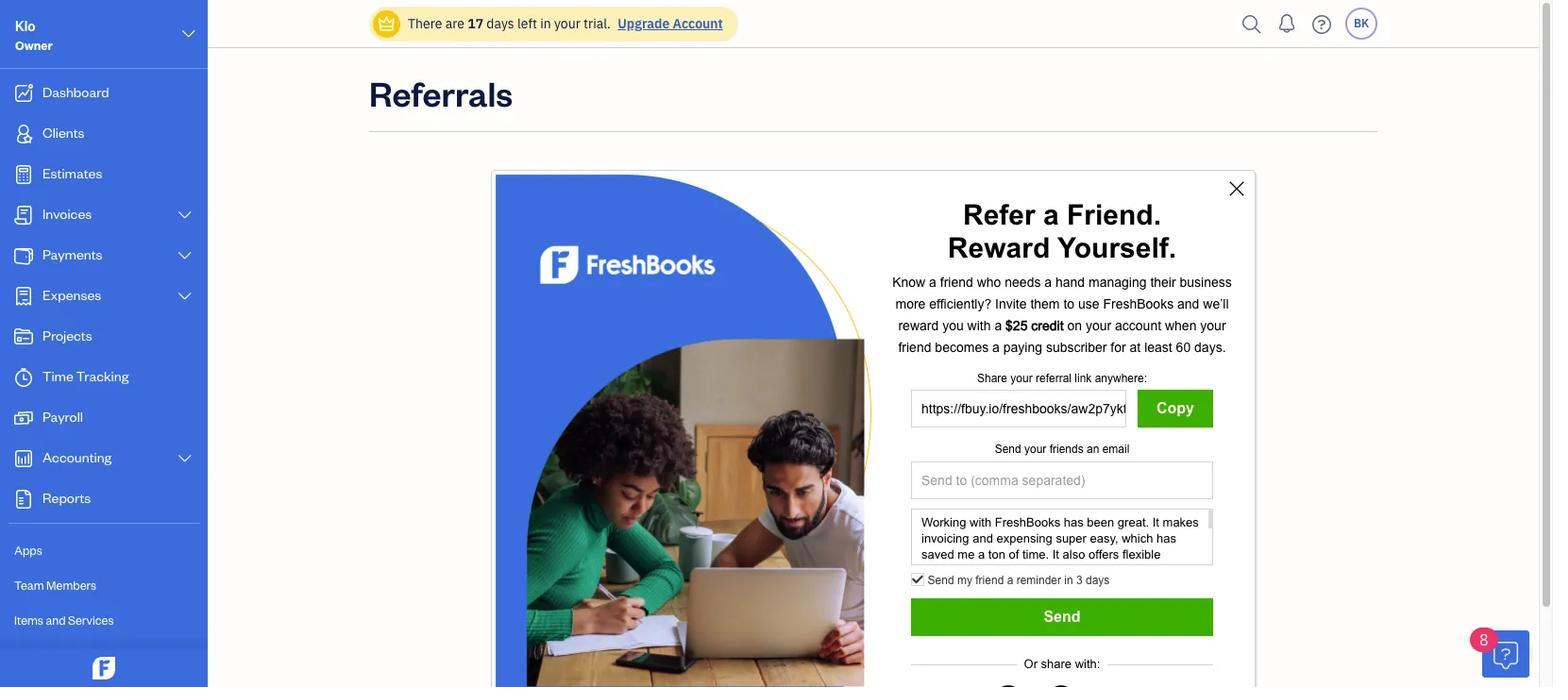 Task type: vqa. For each thing, say whether or not it's contained in the screenshot.
A
no



Task type: locate. For each thing, give the bounding box(es) containing it.
apps link
[[5, 535, 202, 568]]

crown image
[[377, 14, 397, 34]]

dashboard
[[43, 83, 109, 101]]

time tracking
[[43, 367, 129, 385]]

2 chevron large down image from the top
[[176, 289, 194, 304]]

money image
[[12, 409, 35, 428]]

chevron large down image down payments link
[[176, 289, 194, 304]]

time tracking link
[[5, 359, 202, 398]]

chevron large down image for accounting
[[176, 452, 194, 467]]

owner
[[15, 38, 53, 53]]

go to help image
[[1307, 10, 1338, 38]]

17
[[468, 15, 484, 32]]

freshbooks image
[[89, 657, 119, 680]]

there
[[408, 15, 442, 32]]

resource center badge image
[[1483, 631, 1530, 678]]

items and services
[[14, 613, 114, 628]]

chevron large down image down the estimates link
[[176, 208, 194, 223]]

1 chevron large down image from the top
[[176, 208, 194, 223]]

chevron large down image for payments
[[176, 248, 194, 264]]

chart image
[[12, 450, 35, 469]]

2 vertical spatial chevron large down image
[[176, 452, 194, 467]]

estimate image
[[12, 165, 35, 184]]

your
[[554, 15, 581, 32]]

accounting
[[43, 449, 112, 467]]

upgrade account link
[[614, 15, 723, 32]]

left
[[518, 15, 537, 32]]

members
[[46, 578, 96, 593]]

clients link
[[5, 115, 202, 154]]

expenses link
[[5, 278, 202, 316]]

tracking
[[76, 367, 129, 385]]

payroll link
[[5, 400, 202, 438]]

timer image
[[12, 368, 35, 387]]

1 vertical spatial chevron large down image
[[176, 248, 194, 264]]

items and services link
[[5, 605, 202, 638]]

project image
[[12, 328, 35, 347]]

bk button
[[1346, 8, 1378, 40]]

8 button
[[1471, 628, 1530, 678]]

services
[[68, 613, 114, 628]]

chevron large down image
[[180, 23, 197, 45], [176, 248, 194, 264], [176, 452, 194, 467]]

and
[[46, 613, 66, 628]]

chevron large down image inside payments link
[[176, 248, 194, 264]]

trial.
[[584, 15, 611, 32]]

0 vertical spatial chevron large down image
[[176, 208, 194, 223]]

payment image
[[12, 247, 35, 265]]

1 vertical spatial chevron large down image
[[176, 289, 194, 304]]

dashboard image
[[12, 84, 35, 103]]

in
[[540, 15, 551, 32]]

0 vertical spatial chevron large down image
[[180, 23, 197, 45]]

team
[[14, 578, 44, 593]]

bank connections link
[[5, 639, 202, 673]]

reports
[[43, 489, 91, 507]]

chevron large down image
[[176, 208, 194, 223], [176, 289, 194, 304]]

invoices link
[[5, 196, 202, 235]]

klo
[[15, 17, 35, 35]]

payments
[[43, 246, 103, 264]]



Task type: describe. For each thing, give the bounding box(es) containing it.
klo owner
[[15, 17, 53, 53]]

client image
[[12, 125, 35, 144]]

accounting link
[[5, 440, 202, 479]]

main element
[[0, 0, 255, 688]]

search image
[[1237, 10, 1268, 38]]

team members link
[[5, 570, 202, 603]]

invoices
[[43, 205, 92, 223]]

expenses
[[43, 286, 101, 304]]

estimates
[[43, 164, 102, 182]]

connections
[[44, 648, 111, 663]]

referrals
[[369, 71, 513, 115]]

clients
[[43, 124, 85, 142]]

notifications image
[[1272, 5, 1303, 43]]

payments link
[[5, 237, 202, 276]]

payroll
[[43, 408, 83, 426]]

account
[[673, 15, 723, 32]]

time
[[43, 367, 74, 385]]

bk
[[1354, 16, 1370, 30]]

chevron large down image for invoices
[[176, 208, 194, 223]]

invoice image
[[12, 206, 35, 225]]

projects link
[[5, 318, 202, 357]]

upgrade
[[618, 15, 670, 32]]

are
[[446, 15, 465, 32]]

8
[[1480, 631, 1489, 650]]

report image
[[12, 490, 35, 509]]

items
[[14, 613, 43, 628]]

expense image
[[12, 287, 35, 306]]

bank connections
[[14, 648, 111, 663]]

chevron large down image for expenses
[[176, 289, 194, 304]]

team members
[[14, 578, 96, 593]]

bank
[[14, 648, 41, 663]]

projects
[[43, 327, 92, 345]]

reports link
[[5, 481, 202, 520]]

days
[[487, 15, 514, 32]]

there are 17 days left in your trial. upgrade account
[[408, 15, 723, 32]]

dashboard link
[[5, 75, 202, 113]]

estimates link
[[5, 156, 202, 195]]

apps
[[14, 543, 42, 558]]



